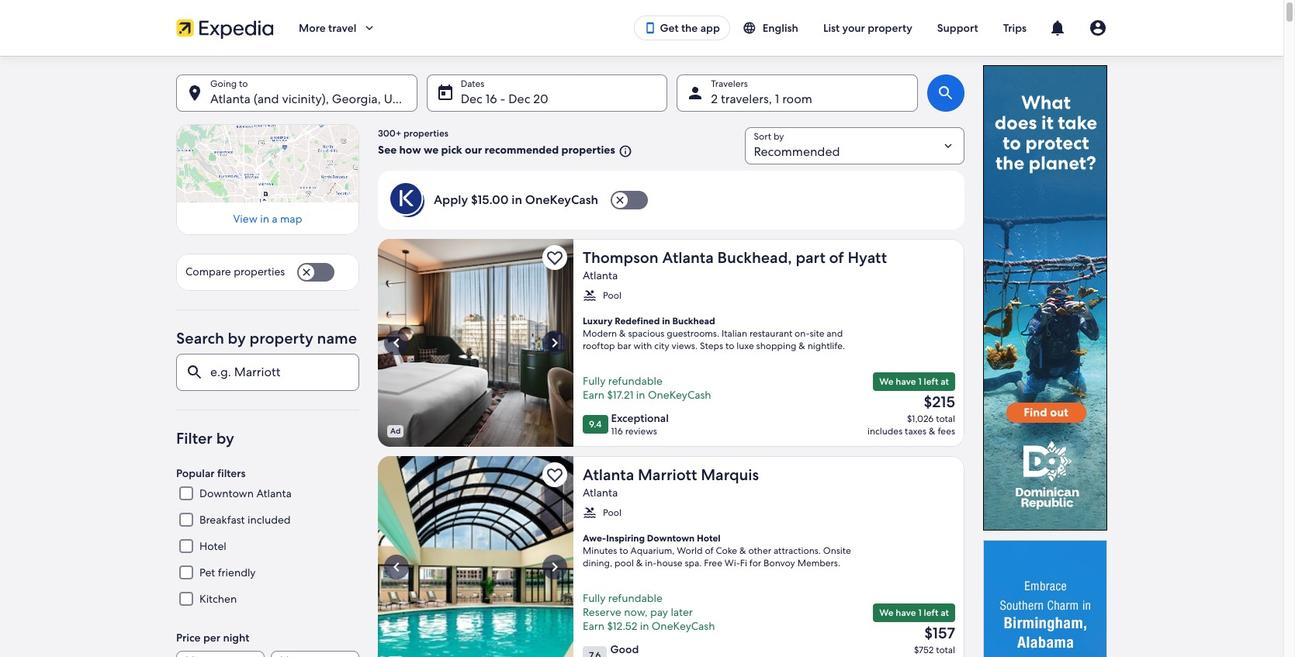 Task type: locate. For each thing, give the bounding box(es) containing it.
1 fully from the top
[[583, 374, 606, 388]]

atlanta left (and
[[210, 91, 251, 107]]

left inside we have 1 left at $215 $1,026 total includes taxes & fees
[[924, 376, 939, 388]]

0 vertical spatial exterior image
[[378, 239, 574, 447]]

small image
[[743, 21, 757, 35], [616, 144, 633, 158]]

atlanta
[[210, 91, 251, 107], [663, 248, 714, 268], [583, 269, 618, 283], [583, 465, 635, 485], [583, 486, 618, 500], [257, 487, 292, 501]]

filter by
[[176, 429, 234, 449]]

pick
[[442, 143, 463, 157]]

1 horizontal spatial dec
[[509, 91, 531, 107]]

1 exterior image from the top
[[378, 239, 574, 447]]

left up $215
[[924, 376, 939, 388]]

dec 16 - dec 20 button
[[427, 75, 668, 112]]

atlanta up the awe-
[[583, 486, 618, 500]]

exterior image for atlanta
[[378, 457, 574, 658]]

refundable down with on the bottom
[[609, 374, 663, 388]]

atlanta inside dropdown button
[[210, 91, 251, 107]]

download button title image
[[645, 22, 657, 34]]

2 vertical spatial onekeycash
[[652, 620, 716, 634]]

dec 16 - dec 20
[[461, 91, 549, 107]]

hotel up pet
[[200, 540, 227, 554]]

0 vertical spatial earn
[[583, 388, 605, 402]]

downtown
[[200, 487, 254, 501], [647, 533, 695, 545]]

small image inside see how we pick our recommended properties link
[[616, 144, 633, 158]]

exterior image
[[378, 239, 574, 447], [378, 457, 574, 658]]

1 we from the top
[[880, 376, 894, 388]]

we inside we have 1 left at $157 $752 total
[[880, 607, 894, 620]]

0 vertical spatial fully
[[583, 374, 606, 388]]

2 pool from the top
[[603, 507, 622, 519]]

property left name
[[250, 329, 314, 349]]

dec left 16
[[461, 91, 483, 107]]

small image
[[583, 289, 597, 303], [583, 506, 597, 520]]

fully
[[583, 374, 606, 388], [583, 592, 606, 606]]

1 small image from the top
[[583, 289, 597, 303]]

fully inside fully refundable reserve now, pay later earn $12.52 in onekeycash
[[583, 592, 606, 606]]

and
[[827, 328, 843, 340]]

0 vertical spatial have
[[896, 376, 917, 388]]

how
[[400, 143, 421, 157]]

free
[[704, 558, 723, 570]]

9.4
[[589, 419, 602, 431]]

onekeycash up the save thompson atlanta buckhead, part of hyatt to a trip "checkbox"
[[526, 192, 599, 208]]

of
[[463, 91, 474, 107], [830, 248, 845, 268], [705, 545, 714, 558]]

hyatt
[[848, 248, 888, 268]]

0 vertical spatial to
[[726, 340, 735, 353]]

1 pool from the top
[[603, 290, 622, 302]]

& right modern on the left
[[620, 328, 626, 340]]

at up $215
[[941, 376, 950, 388]]

earn left $12.52
[[583, 620, 605, 634]]

1 vertical spatial fully
[[583, 592, 606, 606]]

filters
[[217, 467, 246, 481]]

on-
[[795, 328, 810, 340]]

2 vertical spatial 1
[[919, 607, 922, 620]]

2 horizontal spatial properties
[[562, 143, 616, 157]]

1 vertical spatial to
[[620, 545, 629, 558]]

2 fully from the top
[[583, 592, 606, 606]]

0 vertical spatial at
[[941, 376, 950, 388]]

in up city
[[663, 315, 671, 328]]

by right filter
[[216, 429, 234, 449]]

awe-inspiring downtown hotel minutes to aquarium, world of coke & other attractions. onsite dining, pool & in-house spa. free wi-fi for bonvoy members.
[[583, 533, 852, 570]]

properties right recommended
[[562, 143, 616, 157]]

2 vertical spatial of
[[705, 545, 714, 558]]

we inside we have 1 left at $215 $1,026 total includes taxes & fees
[[880, 376, 894, 388]]

of inside awe-inspiring downtown hotel minutes to aquarium, world of coke & other attractions. onsite dining, pool & in-house spa. free wi-fi for bonvoy members.
[[705, 545, 714, 558]]

1 vertical spatial property
[[250, 329, 314, 349]]

total down '$157'
[[937, 645, 956, 657]]

2 small image from the top
[[583, 506, 597, 520]]

onekeycash up exceptional
[[648, 388, 712, 402]]

united
[[384, 91, 422, 107]]

total for $215
[[937, 413, 956, 426]]

0 vertical spatial properties
[[404, 127, 449, 140]]

america
[[477, 91, 524, 107]]

left for $157
[[924, 607, 939, 620]]

1 vertical spatial left
[[924, 607, 939, 620]]

$752
[[915, 645, 934, 657]]

taxes
[[905, 426, 927, 438]]

1 vertical spatial downtown
[[647, 533, 695, 545]]

1 horizontal spatial property
[[868, 21, 913, 35]]

property for by
[[250, 329, 314, 349]]

1 earn from the top
[[583, 388, 605, 402]]

views.
[[672, 340, 698, 353]]

1 vertical spatial 1
[[919, 376, 922, 388]]

trips
[[1004, 21, 1027, 35]]

fully down "dining,"
[[583, 592, 606, 606]]

1
[[776, 91, 780, 107], [919, 376, 922, 388], [919, 607, 922, 620]]

0 vertical spatial by
[[228, 329, 246, 349]]

small image for atlanta
[[583, 506, 597, 520]]

0 horizontal spatial properties
[[234, 265, 285, 279]]

2 at from the top
[[941, 607, 950, 620]]

0 horizontal spatial property
[[250, 329, 314, 349]]

spa.
[[685, 558, 702, 570]]

in left a
[[260, 212, 269, 226]]

later
[[671, 606, 693, 620]]

atlanta marriott marquis atlanta
[[583, 465, 760, 500]]

0 vertical spatial of
[[463, 91, 474, 107]]

have for $157
[[896, 607, 917, 620]]

at up '$157'
[[941, 607, 950, 620]]

ad
[[391, 426, 401, 436]]

search by property name
[[176, 329, 357, 349]]

2 left from the top
[[924, 607, 939, 620]]

by right "search"
[[228, 329, 246, 349]]

total inside we have 1 left at $215 $1,026 total includes taxes & fees
[[937, 413, 956, 426]]

1 vertical spatial by
[[216, 429, 234, 449]]

refundable for now,
[[609, 592, 663, 606]]

1 up $752
[[919, 607, 922, 620]]

1 at from the top
[[941, 376, 950, 388]]

property right your
[[868, 21, 913, 35]]

hotel
[[697, 533, 721, 545], [200, 540, 227, 554]]

of inside dropdown button
[[463, 91, 474, 107]]

downtown down filters
[[200, 487, 254, 501]]

0 vertical spatial total
[[937, 413, 956, 426]]

1 horizontal spatial small image
[[743, 21, 757, 35]]

refundable inside fully refundable earn $17.21 in onekeycash
[[609, 374, 663, 388]]

our
[[465, 143, 482, 157]]

20
[[534, 91, 549, 107]]

in right $17.21
[[637, 388, 646, 402]]

get the app link
[[635, 16, 731, 40]]

1 vertical spatial onekeycash
[[648, 388, 712, 402]]

0 horizontal spatial hotel
[[200, 540, 227, 554]]

onekeycash right now,
[[652, 620, 716, 634]]

have
[[896, 376, 917, 388], [896, 607, 917, 620]]

properties up we
[[404, 127, 449, 140]]

1 horizontal spatial to
[[726, 340, 735, 353]]

filter
[[176, 429, 213, 449]]

in inside luxury redefined in buckhead modern & spacious guestrooms. italian restaurant on-site and rooftop bar with city views. steps to luxe shopping & nightlife.
[[663, 315, 671, 328]]

at inside we have 1 left at $157 $752 total
[[941, 607, 950, 620]]

1 vertical spatial small image
[[583, 506, 597, 520]]

more travel
[[299, 21, 357, 35]]

properties for compare properties
[[234, 265, 285, 279]]

dec right -
[[509, 91, 531, 107]]

see how we pick our recommended properties
[[378, 143, 616, 157]]

static map image image
[[176, 124, 360, 203]]

fully inside fully refundable earn $17.21 in onekeycash
[[583, 374, 606, 388]]

2 horizontal spatial of
[[830, 248, 845, 268]]

earn
[[583, 388, 605, 402], [583, 620, 605, 634]]

city
[[655, 340, 670, 353]]

0 vertical spatial property
[[868, 21, 913, 35]]

earn left $17.21
[[583, 388, 605, 402]]

kitchen
[[200, 593, 237, 607]]

1 up $1,026
[[919, 376, 922, 388]]

fully left $17.21
[[583, 374, 606, 388]]

total inside we have 1 left at $157 $752 total
[[937, 645, 956, 657]]

downtown inside awe-inspiring downtown hotel minutes to aquarium, world of coke & other attractions. onsite dining, pool & in-house spa. free wi-fi for bonvoy members.
[[647, 533, 695, 545]]

exterior image for thompson
[[378, 239, 574, 447]]

$1,026
[[908, 413, 934, 426]]

0 horizontal spatial dec
[[461, 91, 483, 107]]

to left the luxe
[[726, 340, 735, 353]]

thompson atlanta buckhead, part of hyatt atlanta
[[583, 248, 888, 283]]

earn inside fully refundable earn $17.21 in onekeycash
[[583, 388, 605, 402]]

0 horizontal spatial downtown
[[200, 487, 254, 501]]

marriott
[[638, 465, 698, 485]]

app
[[701, 21, 720, 35]]

1 vertical spatial pool
[[603, 507, 622, 519]]

1 vertical spatial of
[[830, 248, 845, 268]]

list your property
[[824, 21, 913, 35]]

(and
[[254, 91, 279, 107]]

italian
[[722, 328, 748, 340]]

minutes
[[583, 545, 618, 558]]

left inside we have 1 left at $157 $752 total
[[924, 607, 939, 620]]

1 horizontal spatial of
[[705, 545, 714, 558]]

0 vertical spatial downtown
[[200, 487, 254, 501]]

fully for earn
[[583, 374, 606, 388]]

vicinity),
[[282, 91, 329, 107]]

1 vertical spatial small image
[[616, 144, 633, 158]]

refundable inside fully refundable reserve now, pay later earn $12.52 in onekeycash
[[609, 592, 663, 606]]

properties
[[404, 127, 449, 140], [562, 143, 616, 157], [234, 265, 285, 279]]

downtown atlanta
[[200, 487, 292, 501]]

atlanta down thompson on the top of page
[[583, 269, 618, 283]]

0 horizontal spatial small image
[[616, 144, 633, 158]]

have up $1,026
[[896, 376, 917, 388]]

2 have from the top
[[896, 607, 917, 620]]

2 total from the top
[[937, 645, 956, 657]]

1 vertical spatial refundable
[[609, 592, 663, 606]]

1 left from the top
[[924, 376, 939, 388]]

1 refundable from the top
[[609, 374, 663, 388]]

properties right compare
[[234, 265, 285, 279]]

pool
[[603, 290, 622, 302], [603, 507, 622, 519]]

members.
[[798, 558, 841, 570]]

marquis
[[701, 465, 760, 485]]

have up $752
[[896, 607, 917, 620]]

0 vertical spatial pool
[[603, 290, 622, 302]]

1 vertical spatial have
[[896, 607, 917, 620]]

1 horizontal spatial downtown
[[647, 533, 695, 545]]

at inside we have 1 left at $215 $1,026 total includes taxes & fees
[[941, 376, 950, 388]]

0 vertical spatial 1
[[776, 91, 780, 107]]

georgia,
[[332, 91, 381, 107]]

fully for reserve
[[583, 592, 606, 606]]

0 vertical spatial small image
[[583, 289, 597, 303]]

see
[[378, 143, 397, 157]]

property
[[868, 21, 913, 35], [250, 329, 314, 349]]

left up '$157'
[[924, 607, 939, 620]]

of left coke
[[705, 545, 714, 558]]

0 vertical spatial refundable
[[609, 374, 663, 388]]

onekeycash inside fully refundable reserve now, pay later earn $12.52 in onekeycash
[[652, 620, 716, 634]]

1 inside we have 1 left at $215 $1,026 total includes taxes & fees
[[919, 376, 922, 388]]

1 vertical spatial exterior image
[[378, 457, 574, 658]]

1 vertical spatial at
[[941, 607, 950, 620]]

in right the $15.00
[[512, 192, 523, 208]]

2 refundable from the top
[[609, 592, 663, 606]]

search image
[[937, 84, 956, 102]]

1 left the room
[[776, 91, 780, 107]]

2 exterior image from the top
[[378, 457, 574, 658]]

we for $215
[[880, 376, 894, 388]]

restaurant
[[750, 328, 793, 340]]

now,
[[624, 606, 648, 620]]

1 vertical spatial we
[[880, 607, 894, 620]]

1 horizontal spatial properties
[[404, 127, 449, 140]]

we
[[424, 143, 439, 157]]

steps
[[700, 340, 724, 353]]

shopping
[[757, 340, 797, 353]]

16
[[486, 91, 497, 107]]

1 have from the top
[[896, 376, 917, 388]]

2 we from the top
[[880, 607, 894, 620]]

1 horizontal spatial hotel
[[697, 533, 721, 545]]

refundable up $12.52
[[609, 592, 663, 606]]

0 vertical spatial left
[[924, 376, 939, 388]]

view
[[233, 212, 258, 226]]

to right minutes
[[620, 545, 629, 558]]

hotel up free
[[697, 533, 721, 545]]

show previous image for atlanta marriott marquis image
[[387, 558, 406, 577]]

0 vertical spatial small image
[[743, 21, 757, 35]]

breakfast
[[200, 513, 245, 527]]

$157
[[925, 624, 956, 644]]

have inside we have 1 left at $157 $752 total
[[896, 607, 917, 620]]

1 dec from the left
[[461, 91, 483, 107]]

apply $15.00 in onekeycash
[[434, 192, 599, 208]]

bonvoy
[[764, 558, 796, 570]]

small image up luxury
[[583, 289, 597, 303]]

& right coke
[[740, 545, 747, 558]]

2 vertical spatial properties
[[234, 265, 285, 279]]

& left fees
[[930, 426, 936, 438]]

in left pay
[[640, 620, 650, 634]]

pool up luxury
[[603, 290, 622, 302]]

1 total from the top
[[937, 413, 956, 426]]

support link
[[925, 14, 991, 42]]

2 earn from the top
[[583, 620, 605, 634]]

1 vertical spatial total
[[937, 645, 956, 657]]

of right part
[[830, 248, 845, 268]]

of left 16
[[463, 91, 474, 107]]

show next image for atlanta marriott marquis image
[[546, 558, 565, 577]]

pool up the inspiring
[[603, 507, 622, 519]]

more
[[299, 21, 326, 35]]

0 horizontal spatial to
[[620, 545, 629, 558]]

downtown up house in the right bottom of the page
[[647, 533, 695, 545]]

reviews
[[626, 426, 657, 438]]

1 vertical spatial properties
[[562, 143, 616, 157]]

1 for marquis
[[919, 607, 922, 620]]

support
[[938, 21, 979, 35]]

total down $215
[[937, 413, 956, 426]]

list
[[824, 21, 840, 35]]

refundable
[[609, 374, 663, 388], [609, 592, 663, 606]]

have inside we have 1 left at $215 $1,026 total includes taxes & fees
[[896, 376, 917, 388]]

0 vertical spatial we
[[880, 376, 894, 388]]

0 horizontal spatial of
[[463, 91, 474, 107]]

1 vertical spatial earn
[[583, 620, 605, 634]]

exceptional 116 reviews
[[612, 412, 669, 438]]

small image up the awe-
[[583, 506, 597, 520]]

1 inside we have 1 left at $157 $752 total
[[919, 607, 922, 620]]



Task type: vqa. For each thing, say whether or not it's contained in the screenshot.
'SHOW PREVIOUS IMAGE FOR SPRINGHILL SUITES BY MARRIOTT DALLAS ROCKWALL'
no



Task type: describe. For each thing, give the bounding box(es) containing it.
in inside fully refundable earn $17.21 in onekeycash
[[637, 388, 646, 402]]

compare properties
[[186, 265, 285, 279]]

coke
[[716, 545, 738, 558]]

luxe
[[737, 340, 755, 353]]

travel
[[328, 21, 357, 35]]

trailing image
[[363, 21, 377, 35]]

atlanta up included on the bottom
[[257, 487, 292, 501]]

atlanta up buckhead
[[663, 248, 714, 268]]

1 inside dropdown button
[[776, 91, 780, 107]]

see how we pick our recommended properties link
[[378, 143, 633, 158]]

dining,
[[583, 558, 613, 570]]

116
[[612, 426, 623, 438]]

get
[[660, 21, 679, 35]]

to inside luxury redefined in buckhead modern & spacious guestrooms. italian restaurant on-site and rooftop bar with city views. steps to luxe shopping & nightlife.
[[726, 340, 735, 353]]

redefined
[[615, 315, 660, 328]]

popular
[[176, 467, 215, 481]]

english button
[[731, 14, 811, 42]]

includes
[[868, 426, 903, 438]]

list your property link
[[811, 14, 925, 42]]

we have 1 left at $215 $1,026 total includes taxes & fees
[[868, 376, 956, 438]]

a
[[272, 212, 278, 226]]

luxury
[[583, 315, 613, 328]]

pool for thompson
[[603, 290, 622, 302]]

$12.52
[[608, 620, 638, 634]]

reserve
[[583, 606, 622, 620]]

small image for thompson
[[583, 289, 597, 303]]

at for $157
[[941, 607, 950, 620]]

inspiring
[[607, 533, 645, 545]]

show previous image for thompson atlanta buckhead, part of hyatt image
[[387, 334, 406, 353]]

wi-
[[725, 558, 741, 570]]

total for $157
[[937, 645, 956, 657]]

$17.21
[[608, 388, 634, 402]]

site
[[810, 328, 825, 340]]

part
[[796, 248, 826, 268]]

friendly
[[218, 566, 256, 580]]

pet friendly
[[200, 566, 256, 580]]

hotel inside awe-inspiring downtown hotel minutes to aquarium, world of coke & other attractions. onsite dining, pool & in-house spa. free wi-fi for bonvoy members.
[[697, 533, 721, 545]]

attractions.
[[774, 545, 821, 558]]

0 vertical spatial onekeycash
[[526, 192, 599, 208]]

Save Thompson Atlanta Buckhead, part of Hyatt to a trip checkbox
[[543, 245, 568, 270]]

2 travelers, 1 room button
[[677, 75, 919, 112]]

earn inside fully refundable reserve now, pay later earn $12.52 in onekeycash
[[583, 620, 605, 634]]

by for filter
[[216, 429, 234, 449]]

tara image
[[1089, 19, 1108, 37]]

300+
[[378, 127, 402, 140]]

notifications for menu image
[[1049, 19, 1068, 37]]

atlanta down 116
[[583, 465, 635, 485]]

travelers,
[[721, 91, 773, 107]]

modern
[[583, 328, 617, 340]]

more travel button
[[287, 9, 389, 47]]

breakfast included
[[200, 513, 291, 527]]

we have 1 left at $157 $752 total
[[880, 607, 956, 657]]

world
[[677, 545, 703, 558]]

your
[[843, 21, 866, 35]]

room
[[783, 91, 813, 107]]

pool for atlanta
[[603, 507, 622, 519]]

atlanta (and vicinity), georgia, united states of america
[[210, 91, 524, 107]]

& left site
[[799, 340, 806, 353]]

of inside "thompson atlanta buckhead, part of hyatt atlanta"
[[830, 248, 845, 268]]

awe-
[[583, 533, 607, 545]]

at for $215
[[941, 376, 950, 388]]

other
[[749, 545, 772, 558]]

fully refundable reserve now, pay later earn $12.52 in onekeycash
[[583, 592, 716, 634]]

night
[[223, 631, 250, 645]]

price per night
[[176, 631, 250, 645]]

buckhead,
[[718, 248, 793, 268]]

$215
[[924, 392, 956, 412]]

1 for buckhead,
[[919, 376, 922, 388]]

left for $215
[[924, 376, 939, 388]]

one key blue tier image
[[391, 183, 425, 217]]

compare
[[186, 265, 231, 279]]

show next image for thompson atlanta buckhead, part of hyatt image
[[546, 334, 565, 353]]

included
[[248, 513, 291, 527]]

have for $215
[[896, 376, 917, 388]]

2 dec from the left
[[509, 91, 531, 107]]

Save Atlanta Marriott Marquis to a trip checkbox
[[543, 463, 568, 488]]

atlanta (and vicinity), georgia, united states of america button
[[176, 75, 524, 112]]

property for your
[[868, 21, 913, 35]]

name
[[317, 329, 357, 349]]

fully refundable earn $17.21 in onekeycash
[[583, 374, 712, 402]]

with
[[634, 340, 653, 353]]

buckhead
[[673, 315, 716, 328]]

the
[[682, 21, 698, 35]]

small image inside english button
[[743, 21, 757, 35]]

refundable for $17.21
[[609, 374, 663, 388]]

expedia logo image
[[176, 17, 274, 39]]

in-
[[645, 558, 657, 570]]

onsite
[[824, 545, 852, 558]]

get the app
[[660, 21, 720, 35]]

rooftop
[[583, 340, 615, 353]]

map
[[280, 212, 302, 226]]

good
[[611, 643, 639, 657]]

nightlife.
[[808, 340, 846, 353]]

300+ properties
[[378, 127, 449, 140]]

& left in-
[[637, 558, 643, 570]]

view in a map button
[[186, 212, 350, 226]]

luxury redefined in buckhead modern & spacious guestrooms. italian restaurant on-site and rooftop bar with city views. steps to luxe shopping & nightlife.
[[583, 315, 846, 353]]

per
[[203, 631, 221, 645]]

thompson
[[583, 248, 659, 268]]

pet
[[200, 566, 215, 580]]

trips link
[[991, 14, 1040, 42]]

search
[[176, 329, 224, 349]]

english
[[763, 21, 799, 35]]

by for search
[[228, 329, 246, 349]]

recommended
[[485, 143, 559, 157]]

exceptional
[[612, 412, 669, 426]]

in inside fully refundable reserve now, pay later earn $12.52 in onekeycash
[[640, 620, 650, 634]]

we for $157
[[880, 607, 894, 620]]

onekeycash inside fully refundable earn $17.21 in onekeycash
[[648, 388, 712, 402]]

properties for 300+ properties
[[404, 127, 449, 140]]

to inside awe-inspiring downtown hotel minutes to aquarium, world of coke & other attractions. onsite dining, pool & in-house spa. free wi-fi for bonvoy members.
[[620, 545, 629, 558]]

states
[[425, 91, 460, 107]]

& inside we have 1 left at $215 $1,026 total includes taxes & fees
[[930, 426, 936, 438]]



